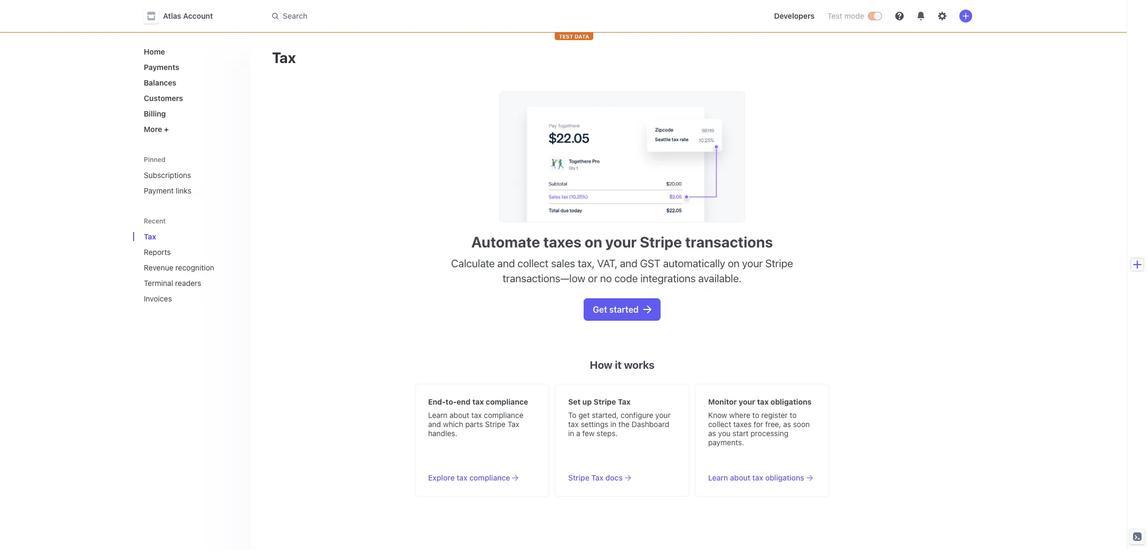 Task type: vqa. For each thing, say whether or not it's contained in the screenshot.


Task type: locate. For each thing, give the bounding box(es) containing it.
stripe
[[640, 233, 682, 251], [766, 257, 793, 269], [594, 397, 616, 406], [485, 420, 506, 429], [568, 473, 590, 482]]

subscriptions link
[[140, 166, 242, 184]]

learn inside end-to-end tax compliance learn about tax compliance and which parts stripe tax handles.
[[428, 411, 448, 420]]

obligations down processing
[[765, 473, 804, 482]]

and up code
[[620, 257, 638, 269]]

to right register
[[790, 411, 797, 420]]

free,
[[765, 420, 781, 429]]

compliance right the parts
[[484, 411, 524, 420]]

tax right the parts
[[508, 420, 520, 429]]

0 vertical spatial about
[[450, 411, 469, 420]]

1 vertical spatial collect
[[708, 420, 731, 429]]

a
[[576, 429, 580, 438]]

1 horizontal spatial on
[[728, 257, 740, 269]]

about down the payments.
[[730, 473, 751, 482]]

as
[[783, 420, 791, 429], [708, 429, 716, 438]]

customers link
[[140, 89, 242, 107]]

how it works
[[590, 359, 655, 371]]

collect inside monitor your tax obligations know where to register to collect taxes for free, as soon as you start processing payments.
[[708, 420, 731, 429]]

+
[[164, 125, 169, 134]]

atlas account button
[[144, 9, 224, 24]]

collect inside calculate and collect sales tax, vat, and gst automatically on your stripe transactions—low or no code integrations available.
[[518, 257, 549, 269]]

learn about tax obligations
[[708, 473, 804, 482]]

home
[[144, 47, 165, 56]]

obligations inside monitor your tax obligations know where to register to collect taxes for free, as soon as you start processing payments.
[[771, 397, 812, 406]]

sales
[[551, 257, 575, 269]]

about
[[450, 411, 469, 420], [730, 473, 751, 482]]

tax inside end-to-end tax compliance learn about tax compliance and which parts stripe tax handles.
[[508, 420, 520, 429]]

tax left few
[[568, 420, 579, 429]]

settings image
[[938, 12, 947, 20]]

get
[[579, 411, 590, 420]]

automate
[[471, 233, 540, 251]]

your inside calculate and collect sales tax, vat, and gst automatically on your stripe transactions—low or no code integrations available.
[[742, 257, 763, 269]]

more
[[144, 125, 162, 134]]

the
[[619, 420, 630, 429]]

payments.
[[708, 438, 744, 447]]

tax right explore
[[457, 473, 468, 482]]

tax down recent
[[144, 232, 156, 241]]

atlas account
[[163, 11, 213, 20]]

learn down end-
[[428, 411, 448, 420]]

about down "end" at the bottom
[[450, 411, 469, 420]]

taxes
[[543, 233, 582, 251], [733, 420, 752, 429]]

no
[[600, 272, 612, 284]]

as right free,
[[783, 420, 791, 429]]

tax right "end" at the bottom
[[472, 397, 484, 406]]

your up where
[[739, 397, 755, 406]]

collect
[[518, 257, 549, 269], [708, 420, 731, 429]]

to
[[753, 411, 759, 420], [790, 411, 797, 420]]

obligations for monitor your tax obligations know where to register to collect taxes for free, as soon as you start processing payments.
[[771, 397, 812, 406]]

calculate
[[451, 257, 495, 269]]

transactions
[[685, 233, 773, 251]]

search
[[283, 11, 307, 20]]

learn
[[428, 411, 448, 420], [708, 473, 728, 482]]

register
[[761, 411, 788, 420]]

balances link
[[140, 74, 242, 91]]

customers
[[144, 94, 183, 103]]

your down transactions
[[742, 257, 763, 269]]

which
[[443, 420, 463, 429]]

test
[[828, 11, 843, 20]]

links
[[176, 186, 191, 195]]

and down automate
[[497, 257, 515, 269]]

up
[[583, 397, 592, 406]]

taxes up sales at the top of the page
[[543, 233, 582, 251]]

0 horizontal spatial about
[[450, 411, 469, 420]]

0 horizontal spatial learn
[[428, 411, 448, 420]]

0 vertical spatial on
[[585, 233, 602, 251]]

0 vertical spatial learn
[[428, 411, 448, 420]]

compliance right "end" at the bottom
[[486, 397, 528, 406]]

pinned navigation links element
[[140, 151, 244, 199]]

and left which
[[428, 420, 441, 429]]

in left a
[[568, 429, 574, 438]]

1 vertical spatial learn
[[708, 473, 728, 482]]

0 horizontal spatial collect
[[518, 257, 549, 269]]

test mode
[[828, 11, 864, 20]]

recognition
[[175, 263, 214, 272]]

1 vertical spatial taxes
[[733, 420, 752, 429]]

revenue
[[144, 263, 173, 272]]

learn down the payments.
[[708, 473, 728, 482]]

recent element
[[133, 228, 251, 307]]

get started
[[593, 305, 639, 314]]

it
[[615, 359, 622, 371]]

tax
[[272, 49, 296, 66], [144, 232, 156, 241], [618, 397, 631, 406], [508, 420, 520, 429], [591, 473, 604, 482]]

1 horizontal spatial collect
[[708, 420, 731, 429]]

stripe tax docs
[[568, 473, 623, 482]]

about inside learn about tax obligations link
[[730, 473, 751, 482]]

0 vertical spatial collect
[[518, 257, 549, 269]]

in left the
[[611, 420, 617, 429]]

where
[[729, 411, 750, 420]]

1 horizontal spatial as
[[783, 420, 791, 429]]

0 horizontal spatial to
[[753, 411, 759, 420]]

tax up register
[[757, 397, 769, 406]]

payment links link
[[140, 182, 242, 199]]

compliance
[[486, 397, 528, 406], [484, 411, 524, 420], [470, 473, 510, 482]]

taxes left for
[[733, 420, 752, 429]]

terminal
[[144, 279, 173, 288]]

collect up the payments.
[[708, 420, 731, 429]]

monitor your tax obligations know where to register to collect taxes for free, as soon as you start processing payments.
[[708, 397, 812, 447]]

tax down search
[[272, 49, 296, 66]]

0 horizontal spatial as
[[708, 429, 716, 438]]

on
[[585, 233, 602, 251], [728, 257, 740, 269]]

your up vat,
[[605, 233, 637, 251]]

payment links
[[144, 186, 191, 195]]

data
[[575, 33, 589, 40]]

in
[[611, 420, 617, 429], [568, 429, 574, 438]]

to right where
[[753, 411, 759, 420]]

recent
[[144, 217, 166, 225]]

compliance right explore
[[470, 473, 510, 482]]

tax left docs
[[591, 473, 604, 482]]

explore
[[428, 473, 455, 482]]

and
[[497, 257, 515, 269], [620, 257, 638, 269], [428, 420, 441, 429]]

1 horizontal spatial to
[[790, 411, 797, 420]]

know
[[708, 411, 727, 420]]

1 horizontal spatial about
[[730, 473, 751, 482]]

revenue recognition link
[[140, 259, 227, 276]]

docs
[[606, 473, 623, 482]]

collect up transactions—low
[[518, 257, 549, 269]]

0 vertical spatial obligations
[[771, 397, 812, 406]]

obligations up register
[[771, 397, 812, 406]]

as left 'you'
[[708, 429, 716, 438]]

tax right which
[[471, 411, 482, 420]]

tax up the configure
[[618, 397, 631, 406]]

0 horizontal spatial in
[[568, 429, 574, 438]]

0 horizontal spatial and
[[428, 420, 441, 429]]

tax inside set up stripe tax to get started, configure your tax settings in the dashboard in a few steps.
[[618, 397, 631, 406]]

more +
[[144, 125, 169, 134]]

stripe inside 'link'
[[568, 473, 590, 482]]

your inside set up stripe tax to get started, configure your tax settings in the dashboard in a few steps.
[[655, 411, 671, 420]]

start
[[733, 429, 749, 438]]

1 vertical spatial on
[[728, 257, 740, 269]]

on up tax,
[[585, 233, 602, 251]]

balances
[[144, 78, 176, 87]]

your
[[605, 233, 637, 251], [742, 257, 763, 269], [739, 397, 755, 406], [655, 411, 671, 420]]

your right the configure
[[655, 411, 671, 420]]

1 horizontal spatial learn
[[708, 473, 728, 482]]

tax inside recent "element"
[[144, 232, 156, 241]]

about inside end-to-end tax compliance learn about tax compliance and which parts stripe tax handles.
[[450, 411, 469, 420]]

1 vertical spatial about
[[730, 473, 751, 482]]

tax link
[[140, 228, 227, 245]]

learn about tax obligations link
[[708, 473, 813, 483]]

1 horizontal spatial taxes
[[733, 420, 752, 429]]

monitor
[[708, 397, 737, 406]]

2 horizontal spatial and
[[620, 257, 638, 269]]

1 vertical spatial obligations
[[765, 473, 804, 482]]

on up available.
[[728, 257, 740, 269]]

0 horizontal spatial taxes
[[543, 233, 582, 251]]

core navigation links element
[[140, 43, 242, 138]]

and inside end-to-end tax compliance learn about tax compliance and which parts stripe tax handles.
[[428, 420, 441, 429]]



Task type: describe. For each thing, give the bounding box(es) containing it.
get started button
[[584, 299, 660, 320]]

stripe inside set up stripe tax to get started, configure your tax settings in the dashboard in a few steps.
[[594, 397, 616, 406]]

explore tax compliance
[[428, 473, 510, 482]]

started,
[[592, 411, 619, 420]]

parts
[[465, 420, 483, 429]]

vat,
[[597, 257, 617, 269]]

0 horizontal spatial on
[[585, 233, 602, 251]]

obligations for learn about tax obligations
[[765, 473, 804, 482]]

configure
[[621, 411, 653, 420]]

steps.
[[597, 429, 618, 438]]

your inside monitor your tax obligations know where to register to collect taxes for free, as soon as you start processing payments.
[[739, 397, 755, 406]]

account
[[183, 11, 213, 20]]

0 vertical spatial taxes
[[543, 233, 582, 251]]

dashboard
[[632, 420, 669, 429]]

transactions—low
[[503, 272, 585, 284]]

or
[[588, 272, 598, 284]]

terminal readers link
[[140, 274, 227, 292]]

stripe tax docs link
[[568, 473, 631, 483]]

a simplified invoice showing a sales tax line with some information on how the tax is calculated. image
[[513, 101, 738, 222]]

taxes inside monitor your tax obligations know where to register to collect taxes for free, as soon as you start processing payments.
[[733, 420, 752, 429]]

stripe inside calculate and collect sales tax, vat, and gst automatically on your stripe transactions—low or no code integrations available.
[[766, 257, 793, 269]]

to-
[[446, 397, 457, 406]]

settings
[[581, 420, 609, 429]]

pinned element
[[140, 166, 242, 199]]

terminal readers
[[144, 279, 201, 288]]

Search text field
[[266, 6, 567, 26]]

started
[[609, 305, 639, 314]]

billing link
[[140, 105, 242, 122]]

test
[[559, 33, 573, 40]]

reports
[[144, 248, 171, 257]]

pinned
[[144, 156, 166, 164]]

atlas
[[163, 11, 181, 20]]

readers
[[175, 279, 201, 288]]

works
[[624, 359, 655, 371]]

2 to from the left
[[790, 411, 797, 420]]

payments link
[[140, 58, 242, 76]]

invoices
[[144, 294, 172, 303]]

processing
[[751, 429, 789, 438]]

integrations
[[641, 272, 696, 284]]

tax down processing
[[752, 473, 763, 482]]

set up stripe tax to get started, configure your tax settings in the dashboard in a few steps.
[[568, 397, 671, 438]]

tax inside set up stripe tax to get started, configure your tax settings in the dashboard in a few steps.
[[568, 420, 579, 429]]

2 vertical spatial compliance
[[470, 473, 510, 482]]

tax inside 'link'
[[591, 473, 604, 482]]

available.
[[698, 272, 742, 284]]

help image
[[895, 12, 904, 20]]

1 vertical spatial compliance
[[484, 411, 524, 420]]

to
[[568, 411, 577, 420]]

get
[[593, 305, 607, 314]]

handles.
[[428, 429, 457, 438]]

payment
[[144, 186, 174, 195]]

end-to-end tax compliance learn about tax compliance and which parts stripe tax handles.
[[428, 397, 528, 438]]

1 to from the left
[[753, 411, 759, 420]]

code
[[615, 272, 638, 284]]

recent navigation links element
[[133, 212, 251, 307]]

explore tax compliance link
[[428, 473, 519, 483]]

invoices link
[[140, 290, 227, 307]]

you
[[718, 429, 731, 438]]

end-
[[428, 397, 446, 406]]

on inside calculate and collect sales tax, vat, and gst automatically on your stripe transactions—low or no code integrations available.
[[728, 257, 740, 269]]

automatically
[[663, 257, 725, 269]]

developers
[[774, 11, 815, 20]]

stripe inside end-to-end tax compliance learn about tax compliance and which parts stripe tax handles.
[[485, 420, 506, 429]]

subscriptions
[[144, 171, 191, 180]]

payments
[[144, 63, 179, 72]]

0 vertical spatial compliance
[[486, 397, 528, 406]]

how
[[590, 359, 613, 371]]

1 horizontal spatial and
[[497, 257, 515, 269]]

set
[[568, 397, 581, 406]]

home link
[[140, 43, 242, 60]]

gst
[[640, 257, 661, 269]]

calculate and collect sales tax, vat, and gst automatically on your stripe transactions—low or no code integrations available.
[[451, 257, 793, 284]]

developers link
[[770, 7, 819, 25]]

revenue recognition
[[144, 263, 214, 272]]

tax inside monitor your tax obligations know where to register to collect taxes for free, as soon as you start processing payments.
[[757, 397, 769, 406]]

automate taxes on your stripe transactions
[[471, 233, 773, 251]]

reports link
[[140, 243, 227, 261]]

1 horizontal spatial in
[[611, 420, 617, 429]]

test data
[[559, 33, 589, 40]]

soon
[[793, 420, 810, 429]]

few
[[582, 429, 595, 438]]

billing
[[144, 109, 166, 118]]

mode
[[844, 11, 864, 20]]

end
[[457, 397, 471, 406]]

Search search field
[[266, 6, 567, 26]]



